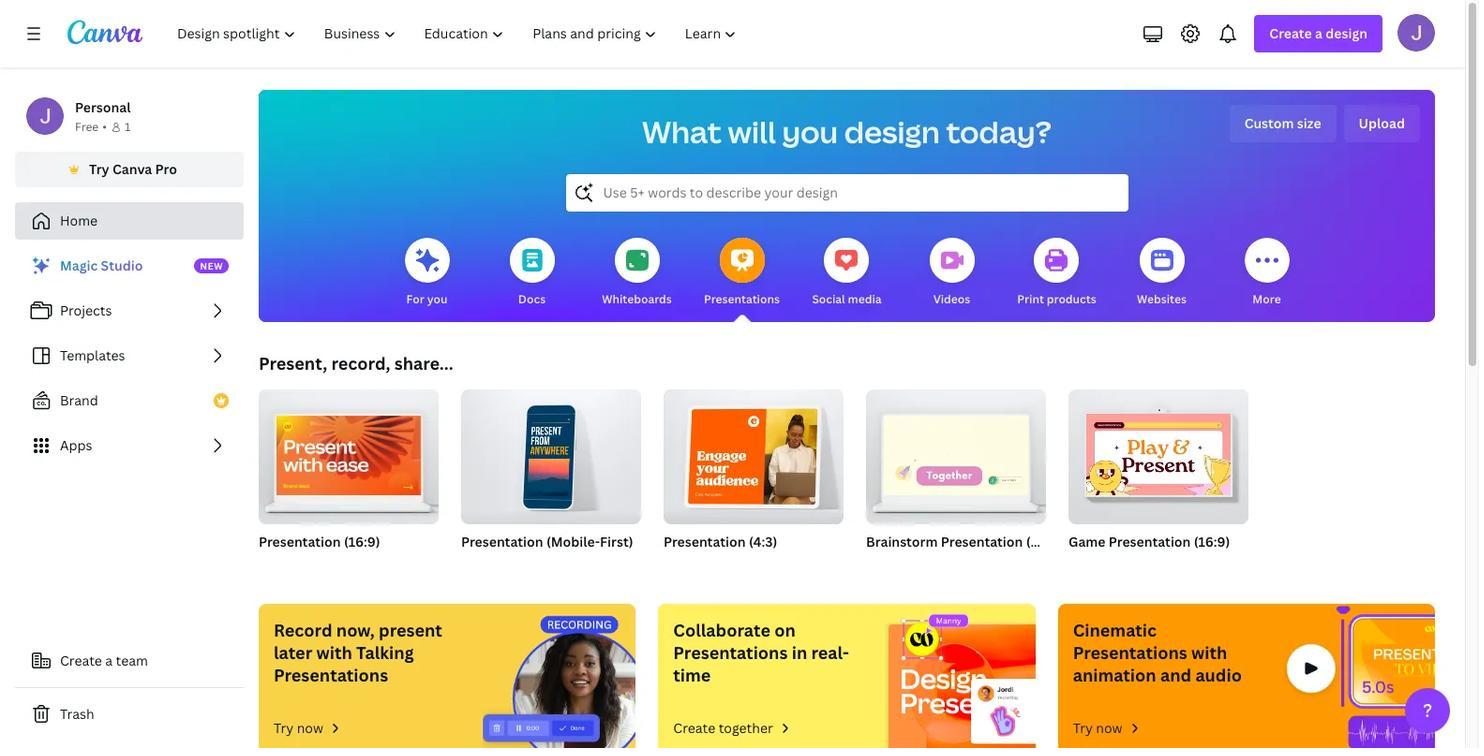 Task type: describe. For each thing, give the bounding box(es) containing it.
1
[[125, 119, 131, 135]]

game
[[1069, 533, 1106, 551]]

social media button
[[812, 225, 882, 322]]

in
[[792, 642, 807, 665]]

first)
[[600, 533, 633, 551]]

try canva pro button
[[15, 152, 244, 187]]

later
[[274, 642, 312, 665]]

0 horizontal spatial design
[[844, 112, 940, 152]]

1 horizontal spatial you
[[782, 112, 838, 152]]

presentations inside cinematic presentations with animation and audio
[[1073, 642, 1187, 665]]

talking
[[356, 642, 414, 665]]

you inside button
[[427, 292, 447, 307]]

today?
[[946, 112, 1052, 152]]

1920 inside brainstorm presentation (16:9) 1920 × 1080 px
[[866, 558, 893, 574]]

presentation (4:3) group
[[664, 382, 844, 576]]

presentation for presentation (mobile-first) 1080 × 1920 px
[[461, 533, 543, 551]]

upload button
[[1344, 105, 1420, 142]]

group for presentation (mobile-first)
[[461, 382, 641, 525]]

projects link
[[15, 292, 244, 330]]

presentation (4:3)
[[664, 533, 777, 551]]

projects
[[60, 302, 112, 320]]

custom size
[[1244, 114, 1321, 132]]

try now for cinematic presentations with animation and audio
[[1073, 720, 1123, 738]]

share...
[[394, 352, 453, 375]]

presentations button
[[704, 225, 780, 322]]

whiteboards button
[[602, 225, 672, 322]]

game presentation (16:9) group
[[1069, 382, 1249, 576]]

group for presentation (16:9)
[[259, 382, 439, 525]]

record,
[[331, 352, 390, 375]]

trash
[[60, 706, 94, 724]]

more button
[[1244, 225, 1289, 322]]

try canva pro
[[89, 160, 177, 178]]

for you button
[[404, 225, 449, 322]]

will
[[728, 112, 776, 152]]

videos
[[933, 292, 970, 307]]

home
[[60, 212, 98, 230]]

record now, present later with talking presentations
[[274, 620, 442, 687]]

now for cinematic presentations with animation and audio
[[1096, 720, 1123, 738]]

a for design
[[1315, 24, 1323, 42]]

group for brainstorm presentation (16:9)
[[866, 382, 1046, 525]]

create for create a team
[[60, 652, 102, 670]]

free •
[[75, 119, 107, 135]]

presentation for presentation (16:9)
[[259, 533, 341, 551]]

for
[[406, 292, 424, 307]]

presentations inside record now, present later with talking presentations
[[274, 665, 388, 687]]

with inside record now, present later with talking presentations
[[316, 642, 352, 665]]

create a design button
[[1254, 15, 1383, 52]]

create together
[[673, 720, 773, 738]]

brainstorm presentation (16:9) group
[[866, 382, 1062, 576]]

apps
[[60, 437, 92, 455]]

list containing magic studio
[[15, 247, 244, 465]]

•
[[102, 119, 107, 135]]

apps link
[[15, 427, 244, 465]]

magic studio
[[60, 257, 143, 275]]

new
[[200, 260, 223, 273]]

1080 inside the presentation (mobile-first) 1080 × 1920 px
[[461, 558, 490, 574]]

design inside dropdown button
[[1326, 24, 1368, 42]]

what
[[642, 112, 722, 152]]

top level navigation element
[[165, 15, 753, 52]]

brand
[[60, 392, 98, 410]]

present,
[[259, 352, 327, 375]]

presentation for presentation (4:3)
[[664, 533, 746, 551]]

social
[[812, 292, 845, 307]]

print
[[1017, 292, 1044, 307]]

videos button
[[929, 225, 974, 322]]

magic
[[60, 257, 98, 275]]

now for record now, present later with talking presentations
[[297, 720, 323, 738]]

record
[[274, 620, 332, 642]]

what will you design today?
[[642, 112, 1052, 152]]

group for game presentation (16:9)
[[1069, 382, 1249, 525]]

size
[[1297, 114, 1321, 132]]

custom size button
[[1229, 105, 1336, 142]]

upload
[[1359, 114, 1405, 132]]

products
[[1047, 292, 1096, 307]]

personal
[[75, 98, 131, 116]]

(4:3)
[[749, 533, 777, 551]]



Task type: locate. For each thing, give the bounding box(es) containing it.
px
[[530, 558, 543, 574], [935, 558, 948, 574]]

whiteboards
[[602, 292, 672, 307]]

2 1080 from the left
[[904, 558, 932, 574]]

presentation inside presentation (4:3) group
[[664, 533, 746, 551]]

2 try now from the left
[[1073, 720, 1123, 738]]

1 horizontal spatial try now
[[1073, 720, 1123, 738]]

try down later
[[274, 720, 294, 738]]

create a team button
[[15, 643, 244, 681]]

1 horizontal spatial create
[[673, 720, 715, 738]]

with
[[316, 642, 352, 665], [1191, 642, 1227, 665]]

4 presentation from the left
[[941, 533, 1023, 551]]

create up custom size
[[1269, 24, 1312, 42]]

game presentation (16:9)
[[1069, 533, 1230, 551]]

2 px from the left
[[935, 558, 948, 574]]

presentations
[[704, 292, 780, 307], [673, 642, 788, 665], [1073, 642, 1187, 665], [274, 665, 388, 687]]

now,
[[336, 620, 375, 642]]

1920 inside the presentation (mobile-first) 1080 × 1920 px
[[500, 558, 527, 574]]

1 horizontal spatial (16:9)
[[1026, 533, 1062, 551]]

Search search field
[[603, 175, 1091, 211]]

0 horizontal spatial create
[[60, 652, 102, 670]]

home link
[[15, 202, 244, 240]]

together
[[719, 720, 773, 738]]

canva
[[112, 160, 152, 178]]

0 horizontal spatial ×
[[492, 558, 498, 574]]

a inside dropdown button
[[1315, 24, 1323, 42]]

1 horizontal spatial with
[[1191, 642, 1227, 665]]

2 presentation from the left
[[461, 533, 543, 551]]

1 vertical spatial a
[[105, 652, 113, 670]]

audio
[[1195, 665, 1242, 687]]

1 horizontal spatial now
[[1096, 720, 1123, 738]]

5 group from the left
[[1069, 382, 1249, 525]]

(16:9) for game presentation (16:9)
[[1194, 533, 1230, 551]]

present
[[379, 620, 442, 642]]

design up search search box
[[844, 112, 940, 152]]

a for team
[[105, 652, 113, 670]]

3 presentation from the left
[[664, 533, 746, 551]]

presentation (mobile-first) 1080 × 1920 px
[[461, 533, 633, 574]]

custom
[[1244, 114, 1294, 132]]

presentations left social
[[704, 292, 780, 307]]

create for create a design
[[1269, 24, 1312, 42]]

0 vertical spatial a
[[1315, 24, 1323, 42]]

0 horizontal spatial 1080
[[461, 558, 490, 574]]

1 try now from the left
[[274, 720, 323, 738]]

1 vertical spatial design
[[844, 112, 940, 152]]

pro
[[155, 160, 177, 178]]

3 group from the left
[[664, 382, 844, 525]]

× inside brainstorm presentation (16:9) 1920 × 1080 px
[[896, 558, 901, 574]]

on
[[774, 620, 796, 642]]

px inside the presentation (mobile-first) 1080 × 1920 px
[[530, 558, 543, 574]]

you right will
[[782, 112, 838, 152]]

× for presentation
[[492, 558, 498, 574]]

1080 inside brainstorm presentation (16:9) 1920 × 1080 px
[[904, 558, 932, 574]]

0 vertical spatial design
[[1326, 24, 1368, 42]]

1 group from the left
[[259, 382, 439, 525]]

0 horizontal spatial now
[[297, 720, 323, 738]]

jacob simon image
[[1398, 14, 1435, 52]]

you
[[782, 112, 838, 152], [427, 292, 447, 307]]

try now down later
[[274, 720, 323, 738]]

now down later
[[297, 720, 323, 738]]

presentation up record on the left of page
[[259, 533, 341, 551]]

present, record, share...
[[259, 352, 453, 375]]

create left team
[[60, 652, 102, 670]]

real-
[[811, 642, 849, 665]]

1 now from the left
[[297, 720, 323, 738]]

0 horizontal spatial with
[[316, 642, 352, 665]]

0 horizontal spatial you
[[427, 292, 447, 307]]

(mobile-
[[546, 533, 600, 551]]

a up size
[[1315, 24, 1323, 42]]

you right the for
[[427, 292, 447, 307]]

docs button
[[509, 225, 554, 322]]

px for brainstorm
[[935, 558, 948, 574]]

2 with from the left
[[1191, 642, 1227, 665]]

1 (16:9) from the left
[[344, 533, 380, 551]]

studio
[[101, 257, 143, 275]]

websites
[[1137, 292, 1187, 307]]

(16:9) inside brainstorm presentation (16:9) 1920 × 1080 px
[[1026, 533, 1062, 551]]

design left jacob simon icon
[[1326, 24, 1368, 42]]

collaborate on presentations in real- time
[[673, 620, 849, 687]]

presentation inside game presentation (16:9) group
[[1109, 533, 1191, 551]]

2 × from the left
[[896, 558, 901, 574]]

1 horizontal spatial design
[[1326, 24, 1368, 42]]

free
[[75, 119, 99, 135]]

a left team
[[105, 652, 113, 670]]

× for brainstorm
[[896, 558, 901, 574]]

create
[[1269, 24, 1312, 42], [60, 652, 102, 670], [673, 720, 715, 738]]

2 (16:9) from the left
[[1026, 533, 1062, 551]]

try now down animation
[[1073, 720, 1123, 738]]

(16:9) for brainstorm presentation (16:9) 1920 × 1080 px
[[1026, 533, 1062, 551]]

media
[[848, 292, 882, 307]]

0 vertical spatial you
[[782, 112, 838, 152]]

brainstorm presentation (16:9) 1920 × 1080 px
[[866, 533, 1062, 574]]

1 1920 from the left
[[500, 558, 527, 574]]

and
[[1160, 665, 1191, 687]]

2 horizontal spatial try
[[1073, 720, 1093, 738]]

1 horizontal spatial ×
[[896, 558, 901, 574]]

try left canva
[[89, 160, 109, 178]]

1 presentation from the left
[[259, 533, 341, 551]]

trash link
[[15, 696, 244, 734]]

presentations left in
[[673, 642, 788, 665]]

team
[[116, 652, 148, 670]]

print products
[[1017, 292, 1096, 307]]

presentation (mobile-first) group
[[461, 382, 641, 576]]

try
[[89, 160, 109, 178], [274, 720, 294, 738], [1073, 720, 1093, 738]]

websites button
[[1137, 225, 1187, 322]]

1 horizontal spatial a
[[1315, 24, 1323, 42]]

2 vertical spatial create
[[673, 720, 715, 738]]

animation
[[1073, 665, 1156, 687]]

brainstorm
[[866, 533, 938, 551]]

templates link
[[15, 337, 244, 375]]

group
[[259, 382, 439, 525], [461, 382, 641, 525], [664, 382, 844, 525], [866, 382, 1046, 525], [1069, 382, 1249, 525]]

1 px from the left
[[530, 558, 543, 574]]

px inside brainstorm presentation (16:9) 1920 × 1080 px
[[935, 558, 948, 574]]

2 horizontal spatial create
[[1269, 24, 1312, 42]]

design
[[1326, 24, 1368, 42], [844, 112, 940, 152]]

presentation inside the presentation (mobile-first) 1080 × 1920 px
[[461, 533, 543, 551]]

more
[[1253, 292, 1281, 307]]

1 vertical spatial create
[[60, 652, 102, 670]]

try for cinematic presentations with animation and audio
[[1073, 720, 1093, 738]]

presentation right game
[[1109, 533, 1191, 551]]

0 vertical spatial create
[[1269, 24, 1312, 42]]

create inside dropdown button
[[1269, 24, 1312, 42]]

presentation inside presentation (16:9) group
[[259, 533, 341, 551]]

1 horizontal spatial 1920
[[866, 558, 893, 574]]

1 horizontal spatial 1080
[[904, 558, 932, 574]]

1 with from the left
[[316, 642, 352, 665]]

now
[[297, 720, 323, 738], [1096, 720, 1123, 738]]

create a team
[[60, 652, 148, 670]]

presentations left audio
[[1073, 642, 1187, 665]]

for you
[[406, 292, 447, 307]]

1 × from the left
[[492, 558, 498, 574]]

try now for record now, present later with talking presentations
[[274, 720, 323, 738]]

0 horizontal spatial a
[[105, 652, 113, 670]]

time
[[673, 665, 711, 687]]

a inside button
[[105, 652, 113, 670]]

create for create together
[[673, 720, 715, 738]]

docs
[[518, 292, 546, 307]]

cinematic
[[1073, 620, 1157, 642]]

1080
[[461, 558, 490, 574], [904, 558, 932, 574]]

presentation right brainstorm
[[941, 533, 1023, 551]]

2 now from the left
[[1096, 720, 1123, 738]]

None search field
[[566, 174, 1128, 212]]

with inside cinematic presentations with animation and audio
[[1191, 642, 1227, 665]]

presentation left (mobile-
[[461, 533, 543, 551]]

0 horizontal spatial try
[[89, 160, 109, 178]]

templates
[[60, 347, 125, 365]]

2 group from the left
[[461, 382, 641, 525]]

group inside brainstorm presentation (16:9) group
[[866, 382, 1046, 525]]

presentations down now, in the left bottom of the page
[[274, 665, 388, 687]]

list
[[15, 247, 244, 465]]

social media
[[812, 292, 882, 307]]

try down animation
[[1073, 720, 1093, 738]]

try for record now, present later with talking presentations
[[274, 720, 294, 738]]

1920
[[500, 558, 527, 574], [866, 558, 893, 574]]

(16:9)
[[344, 533, 380, 551], [1026, 533, 1062, 551], [1194, 533, 1230, 551]]

px for presentation
[[530, 558, 543, 574]]

create left together
[[673, 720, 715, 738]]

group for presentation (4:3)
[[664, 382, 844, 525]]

×
[[492, 558, 498, 574], [896, 558, 901, 574]]

create a design
[[1269, 24, 1368, 42]]

× inside the presentation (mobile-first) 1080 × 1920 px
[[492, 558, 498, 574]]

presentation (16:9)
[[259, 533, 380, 551]]

brand link
[[15, 382, 244, 420]]

presentation inside brainstorm presentation (16:9) 1920 × 1080 px
[[941, 533, 1023, 551]]

2 horizontal spatial (16:9)
[[1194, 533, 1230, 551]]

3 (16:9) from the left
[[1194, 533, 1230, 551]]

presentations inside collaborate on presentations in real- time
[[673, 642, 788, 665]]

1 vertical spatial you
[[427, 292, 447, 307]]

0 horizontal spatial 1920
[[500, 558, 527, 574]]

presentation (16:9) group
[[259, 382, 439, 576]]

4 group from the left
[[866, 382, 1046, 525]]

2 1920 from the left
[[866, 558, 893, 574]]

try now
[[274, 720, 323, 738], [1073, 720, 1123, 738]]

try inside button
[[89, 160, 109, 178]]

print products button
[[1017, 225, 1096, 322]]

0 horizontal spatial px
[[530, 558, 543, 574]]

1 horizontal spatial px
[[935, 558, 948, 574]]

a
[[1315, 24, 1323, 42], [105, 652, 113, 670]]

now down animation
[[1096, 720, 1123, 738]]

0 horizontal spatial (16:9)
[[344, 533, 380, 551]]

0 horizontal spatial try now
[[274, 720, 323, 738]]

5 presentation from the left
[[1109, 533, 1191, 551]]

1 horizontal spatial try
[[274, 720, 294, 738]]

collaborate
[[673, 620, 770, 642]]

1 1080 from the left
[[461, 558, 490, 574]]

presentation left (4:3)
[[664, 533, 746, 551]]

cinematic presentations with animation and audio
[[1073, 620, 1242, 687]]

create inside button
[[60, 652, 102, 670]]



Task type: vqa. For each thing, say whether or not it's contained in the screenshot.
group for Presentation (16:9)
yes



